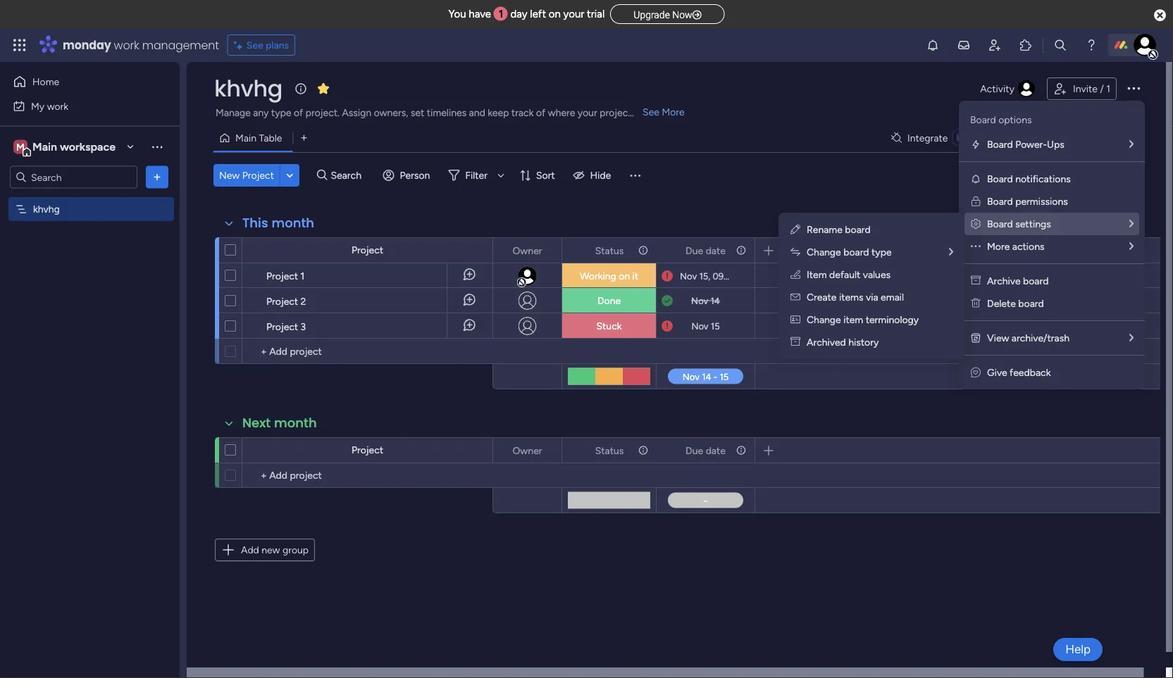 Task type: vqa. For each thing, say whether or not it's contained in the screenshot.
Gary Orlando 'image'
yes



Task type: locate. For each thing, give the bounding box(es) containing it.
1 horizontal spatial see
[[643, 106, 660, 118]]

1 inside invite / 1 'button'
[[1107, 83, 1111, 95]]

see inside button
[[247, 39, 263, 51]]

sort
[[536, 170, 555, 182]]

work
[[114, 37, 139, 53], [47, 100, 68, 112]]

menu containing board options
[[959, 101, 1145, 390]]

date
[[706, 245, 726, 257], [706, 445, 726, 457]]

v2 client name column image
[[791, 314, 801, 326]]

actions
[[1013, 241, 1045, 253]]

show board description image
[[292, 82, 309, 96]]

15
[[711, 321, 720, 332]]

assign
[[342, 107, 372, 119]]

board options
[[971, 114, 1032, 126]]

list arrow image
[[1130, 241, 1134, 252], [950, 247, 954, 257]]

autopilot image
[[1037, 128, 1049, 146]]

0 vertical spatial owner field
[[509, 243, 546, 258]]

board
[[971, 114, 997, 126], [988, 139, 1013, 150], [988, 173, 1013, 185], [988, 196, 1013, 208], [988, 218, 1013, 230]]

date for first the due date field from the top
[[706, 245, 726, 257]]

status field up working on it
[[592, 243, 628, 258]]

Owner field
[[509, 243, 546, 258], [509, 443, 546, 459]]

1 horizontal spatial on
[[619, 270, 630, 282]]

options image down workspace options icon
[[150, 170, 164, 184]]

options image
[[1126, 79, 1143, 96], [150, 170, 164, 184]]

default
[[830, 269, 861, 281]]

nov for 2
[[692, 295, 709, 307]]

gary orlando image
[[1134, 34, 1157, 56]]

board notifications image
[[971, 173, 982, 185]]

1 up 2 at the left of the page
[[301, 270, 305, 282]]

sort button
[[514, 164, 564, 187]]

trial
[[587, 8, 605, 20]]

dapulse archived image for archived history
[[791, 337, 801, 349]]

my
[[31, 100, 45, 112]]

plans
[[266, 39, 289, 51]]

nov left 15,
[[680, 271, 697, 282]]

your left trial
[[564, 8, 585, 20]]

1 vertical spatial work
[[47, 100, 68, 112]]

1 right /
[[1107, 83, 1111, 95]]

2 vertical spatial nov
[[692, 321, 709, 332]]

0 horizontal spatial of
[[294, 107, 303, 119]]

board for board settings
[[988, 218, 1013, 230]]

board down archive board
[[1019, 298, 1044, 310]]

nov 14
[[692, 295, 720, 307]]

column information image
[[638, 245, 649, 256], [736, 245, 747, 256], [736, 445, 747, 456]]

0 horizontal spatial main
[[32, 140, 57, 154]]

item
[[807, 269, 827, 281]]

1 vertical spatial due
[[686, 445, 704, 457]]

your right the 'where'
[[578, 107, 598, 119]]

type right any
[[271, 107, 291, 119]]

Search in workspace field
[[30, 169, 118, 185]]

due date field right column information image
[[682, 443, 730, 459]]

0 horizontal spatial khvhg
[[33, 203, 60, 215]]

0 vertical spatial 1
[[499, 8, 504, 20]]

1 horizontal spatial of
[[536, 107, 546, 119]]

1 vertical spatial type
[[872, 246, 892, 258]]

person
[[400, 170, 430, 182]]

track
[[512, 107, 534, 119]]

where
[[548, 107, 576, 119]]

collapse board header image
[[1131, 133, 1142, 144]]

1 horizontal spatial more
[[988, 241, 1010, 253]]

1 vertical spatial 1
[[1107, 83, 1111, 95]]

1 horizontal spatial dapulse archived image
[[971, 275, 981, 287]]

1 horizontal spatial 1
[[499, 8, 504, 20]]

2 list arrow image from the top
[[1130, 219, 1134, 229]]

automate
[[1055, 132, 1099, 144]]

main table
[[235, 132, 282, 144]]

filter
[[465, 170, 488, 182]]

1 vertical spatial your
[[578, 107, 598, 119]]

month for this month
[[272, 214, 314, 232]]

m
[[16, 141, 25, 153]]

1 horizontal spatial khvhg
[[214, 73, 283, 104]]

1 date from the top
[[706, 245, 726, 257]]

0 vertical spatial month
[[272, 214, 314, 232]]

see
[[247, 39, 263, 51], [643, 106, 660, 118]]

nov
[[680, 271, 697, 282], [692, 295, 709, 307], [692, 321, 709, 332]]

1 list arrow image from the top
[[1130, 139, 1134, 149]]

1 due from the top
[[686, 245, 704, 257]]

history
[[849, 337, 879, 349]]

due date for 1st the due date field from the bottom of the page
[[686, 445, 726, 457]]

apps image
[[1019, 38, 1033, 52]]

2 due from the top
[[686, 445, 704, 457]]

1 horizontal spatial type
[[872, 246, 892, 258]]

v2 item default values image
[[791, 269, 801, 281]]

board right dapulse admin menu icon
[[988, 218, 1013, 230]]

0 vertical spatial due
[[686, 245, 704, 257]]

create
[[807, 291, 837, 303]]

month right this at top
[[272, 214, 314, 232]]

see plans button
[[227, 35, 295, 56]]

due date field up 15,
[[682, 243, 730, 258]]

1 vertical spatial options image
[[150, 170, 164, 184]]

0 vertical spatial due date
[[686, 245, 726, 257]]

board right v2 permission outline 'image'
[[988, 196, 1013, 208]]

1 vertical spatial see
[[643, 106, 660, 118]]

dapulse integrations image
[[892, 133, 902, 143]]

workspace options image
[[150, 140, 164, 154]]

list arrow image
[[1130, 139, 1134, 149], [1130, 219, 1134, 229], [1130, 333, 1134, 343]]

your
[[564, 8, 585, 20], [578, 107, 598, 119]]

on
[[549, 8, 561, 20], [619, 270, 630, 282]]

1 vertical spatial due date field
[[682, 443, 730, 459]]

work for monday
[[114, 37, 139, 53]]

1 vertical spatial dapulse archived image
[[791, 337, 801, 349]]

view archive/trash image
[[971, 333, 982, 344]]

see for see plans
[[247, 39, 263, 51]]

0 vertical spatial work
[[114, 37, 139, 53]]

khvhg down search in workspace field
[[33, 203, 60, 215]]

due right column information image
[[686, 445, 704, 457]]

of down show board description image
[[294, 107, 303, 119]]

main right workspace icon
[[32, 140, 57, 154]]

1 vertical spatial list arrow image
[[1130, 219, 1134, 229]]

on left it
[[619, 270, 630, 282]]

more right project
[[662, 106, 685, 118]]

option
[[0, 197, 180, 199]]

0 vertical spatial list arrow image
[[1130, 139, 1134, 149]]

status left column information image
[[595, 445, 624, 457]]

project
[[242, 170, 274, 182], [352, 244, 384, 256], [266, 270, 298, 282], [266, 295, 298, 307], [266, 321, 298, 333], [352, 444, 384, 456]]

1 status from the top
[[595, 245, 624, 257]]

khvhg list box
[[0, 195, 180, 412]]

15,
[[700, 271, 711, 282]]

home button
[[8, 70, 152, 93]]

due up 15,
[[686, 245, 704, 257]]

see right project
[[643, 106, 660, 118]]

type up values
[[872, 246, 892, 258]]

1 horizontal spatial list arrow image
[[1130, 241, 1134, 252]]

1 vertical spatial due date
[[686, 445, 726, 457]]

settings
[[1016, 218, 1052, 230]]

1 vertical spatial owner
[[513, 445, 542, 457]]

dapulse edit image
[[791, 224, 801, 236]]

3
[[301, 321, 306, 333]]

work right my
[[47, 100, 68, 112]]

board up 'change board type'
[[845, 224, 871, 236]]

0 vertical spatial owner
[[513, 245, 542, 257]]

0 vertical spatial due date field
[[682, 243, 730, 258]]

month inside 'field'
[[272, 214, 314, 232]]

and
[[469, 107, 486, 119]]

board power-ups image
[[971, 139, 982, 150]]

project inside button
[[242, 170, 274, 182]]

1 vertical spatial date
[[706, 445, 726, 457]]

1 horizontal spatial work
[[114, 37, 139, 53]]

change down rename
[[807, 246, 841, 258]]

board right 'board notifications' 'image'
[[988, 173, 1013, 185]]

change down create
[[807, 314, 841, 326]]

nov for 1
[[680, 271, 697, 282]]

0 horizontal spatial dapulse archived image
[[791, 337, 801, 349]]

dapulse admin menu image
[[971, 218, 981, 230]]

1 vertical spatial status field
[[592, 443, 628, 459]]

work inside my work button
[[47, 100, 68, 112]]

more right more dots icon
[[988, 241, 1010, 253]]

2 of from the left
[[536, 107, 546, 119]]

khvhg
[[214, 73, 283, 104], [33, 203, 60, 215]]

options image right /
[[1126, 79, 1143, 96]]

see plans
[[247, 39, 289, 51]]

1 vertical spatial more
[[988, 241, 1010, 253]]

dapulse archived image
[[971, 275, 981, 287], [791, 337, 801, 349]]

0 vertical spatial date
[[706, 245, 726, 257]]

due date right column information image
[[686, 445, 726, 457]]

new project button
[[214, 164, 280, 187]]

3 list arrow image from the top
[[1130, 333, 1134, 343]]

0 horizontal spatial work
[[47, 100, 68, 112]]

status field for this month
[[592, 243, 628, 258]]

/
[[1101, 83, 1104, 95]]

month
[[272, 214, 314, 232], [274, 414, 317, 432]]

am
[[740, 271, 754, 282]]

list arrow image for board settings
[[1130, 219, 1134, 229]]

1 status field from the top
[[592, 243, 628, 258]]

list arrow image for more actions
[[1130, 241, 1134, 252]]

1 vertical spatial change
[[807, 314, 841, 326]]

archive/trash
[[1012, 332, 1070, 344]]

status up working on it
[[595, 245, 624, 257]]

board permissions
[[988, 196, 1068, 208]]

month for next month
[[274, 414, 317, 432]]

1 due date from the top
[[686, 245, 726, 257]]

dapulse rightstroke image
[[693, 10, 702, 20]]

1 horizontal spatial options image
[[1126, 79, 1143, 96]]

dapulse archived image for archive board
[[971, 275, 981, 287]]

of
[[294, 107, 303, 119], [536, 107, 546, 119]]

hide
[[590, 170, 611, 182]]

2 status from the top
[[595, 445, 624, 457]]

board power-ups
[[988, 139, 1065, 150]]

table
[[259, 132, 282, 144]]

0 vertical spatial status
[[595, 245, 624, 257]]

give feedback
[[988, 367, 1051, 379]]

0 vertical spatial dapulse archived image
[[971, 275, 981, 287]]

board up delete board at the top right
[[1024, 275, 1049, 287]]

email
[[881, 291, 904, 303]]

1 owner from the top
[[513, 245, 542, 257]]

2 date from the top
[[706, 445, 726, 457]]

see more link
[[641, 105, 686, 119]]

1 vertical spatial owner field
[[509, 443, 546, 459]]

more inside "see more" link
[[662, 106, 685, 118]]

invite / 1
[[1074, 83, 1111, 95]]

1
[[499, 8, 504, 20], [1107, 83, 1111, 95], [301, 270, 305, 282]]

0 horizontal spatial type
[[271, 107, 291, 119]]

board up item default values
[[844, 246, 870, 258]]

more dots image
[[971, 241, 981, 253]]

integrate
[[908, 132, 948, 144]]

2 due date from the top
[[686, 445, 726, 457]]

board for change
[[844, 246, 870, 258]]

list arrow image for board power-ups
[[1130, 139, 1134, 149]]

main left table
[[235, 132, 257, 144]]

dapulse archived image up the v2 delete line image
[[971, 275, 981, 287]]

board for board permissions
[[988, 196, 1013, 208]]

Status field
[[592, 243, 628, 258], [592, 443, 628, 459]]

2
[[301, 295, 306, 307]]

2 vertical spatial list arrow image
[[1130, 333, 1134, 343]]

nov left 15
[[692, 321, 709, 332]]

v2 done deadline image
[[662, 294, 673, 308]]

1 vertical spatial khvhg
[[33, 203, 60, 215]]

0 horizontal spatial list arrow image
[[950, 247, 954, 257]]

new
[[219, 170, 240, 182]]

help image
[[1085, 38, 1099, 52]]

hide button
[[568, 164, 620, 187]]

dapulse archived image down v2 client name column icon
[[791, 337, 801, 349]]

Due date field
[[682, 243, 730, 258], [682, 443, 730, 459]]

month right 'next'
[[274, 414, 317, 432]]

1 vertical spatial month
[[274, 414, 317, 432]]

board up board power-ups image
[[971, 114, 997, 126]]

0 vertical spatial nov
[[680, 271, 697, 282]]

month inside field
[[274, 414, 317, 432]]

0 horizontal spatial on
[[549, 8, 561, 20]]

2 horizontal spatial 1
[[1107, 83, 1111, 95]]

done
[[598, 295, 621, 307]]

0 vertical spatial change
[[807, 246, 841, 258]]

2 status field from the top
[[592, 443, 628, 459]]

this
[[242, 214, 268, 232]]

main inside workspace selection element
[[32, 140, 57, 154]]

type for board
[[872, 246, 892, 258]]

board for board notifications
[[988, 173, 1013, 185]]

0 vertical spatial type
[[271, 107, 291, 119]]

notifications
[[1016, 173, 1071, 185]]

select product image
[[13, 38, 27, 52]]

0 vertical spatial see
[[247, 39, 263, 51]]

work right 'monday'
[[114, 37, 139, 53]]

board notifications
[[988, 173, 1071, 185]]

khvhg up any
[[214, 73, 283, 104]]

Search field
[[327, 166, 370, 185]]

monday
[[63, 37, 111, 53]]

owner
[[513, 245, 542, 257], [513, 445, 542, 457]]

nov left 14
[[692, 295, 709, 307]]

1 horizontal spatial main
[[235, 132, 257, 144]]

main inside main table button
[[235, 132, 257, 144]]

0 horizontal spatial more
[[662, 106, 685, 118]]

1 left day
[[499, 8, 504, 20]]

due date up 15,
[[686, 245, 726, 257]]

0 vertical spatial status field
[[592, 243, 628, 258]]

of right track
[[536, 107, 546, 119]]

0 vertical spatial khvhg
[[214, 73, 283, 104]]

project 1
[[266, 270, 305, 282]]

board right board power-ups image
[[988, 139, 1013, 150]]

main table button
[[214, 127, 293, 149]]

project 3
[[266, 321, 306, 333]]

0 horizontal spatial 1
[[301, 270, 305, 282]]

see left plans
[[247, 39, 263, 51]]

menu
[[959, 101, 1145, 390]]

due date for first the due date field from the top
[[686, 245, 726, 257]]

1 change from the top
[[807, 246, 841, 258]]

khvhg inside list box
[[33, 203, 60, 215]]

change
[[807, 246, 841, 258], [807, 314, 841, 326]]

v2 user feedback image
[[971, 367, 981, 379]]

1 vertical spatial status
[[595, 445, 624, 457]]

status field left column information image
[[592, 443, 628, 459]]

2 change from the top
[[807, 314, 841, 326]]

0 vertical spatial more
[[662, 106, 685, 118]]

on right left
[[549, 8, 561, 20]]

0 horizontal spatial see
[[247, 39, 263, 51]]

1 vertical spatial nov
[[692, 295, 709, 307]]



Task type: describe. For each thing, give the bounding box(es) containing it.
view archive/trash
[[988, 332, 1070, 344]]

list arrow image for view archive/trash
[[1130, 333, 1134, 343]]

it
[[633, 270, 639, 282]]

workspace image
[[13, 139, 27, 155]]

board for delete
[[1019, 298, 1044, 310]]

v2 overdue deadline image
[[662, 320, 673, 333]]

search everything image
[[1054, 38, 1068, 52]]

v2 delete line image
[[971, 298, 981, 310]]

have
[[469, 8, 491, 20]]

1 of from the left
[[294, 107, 303, 119]]

2 vertical spatial 1
[[301, 270, 305, 282]]

see more
[[643, 106, 685, 118]]

owners,
[[374, 107, 408, 119]]

1 owner field from the top
[[509, 243, 546, 258]]

items
[[840, 291, 864, 303]]

ups
[[1048, 139, 1065, 150]]

rename board
[[807, 224, 871, 236]]

list arrow image for change board type
[[950, 247, 954, 257]]

options
[[999, 114, 1032, 126]]

rename
[[807, 224, 843, 236]]

status for next month
[[595, 445, 624, 457]]

item default values
[[807, 269, 891, 281]]

add view image
[[301, 133, 307, 143]]

working
[[580, 270, 617, 282]]

board for archive
[[1024, 275, 1049, 287]]

board for board options
[[971, 114, 997, 126]]

main for main table
[[235, 132, 257, 144]]

khvhg field
[[211, 73, 286, 104]]

change for change board type
[[807, 246, 841, 258]]

activity
[[981, 83, 1015, 95]]

0 vertical spatial on
[[549, 8, 561, 20]]

archive
[[988, 275, 1021, 287]]

next month
[[242, 414, 317, 432]]

invite members image
[[988, 38, 1002, 52]]

notifications image
[[926, 38, 940, 52]]

archived
[[807, 337, 846, 349]]

filter button
[[443, 164, 510, 187]]

2 due date field from the top
[[682, 443, 730, 459]]

permissions
[[1016, 196, 1068, 208]]

upgrade now
[[634, 9, 693, 20]]

management
[[142, 37, 219, 53]]

stands.
[[634, 107, 666, 119]]

v2 overdue deadline image
[[662, 270, 673, 283]]

v2 email column image
[[791, 291, 801, 303]]

delete
[[988, 298, 1016, 310]]

0 horizontal spatial options image
[[150, 170, 164, 184]]

terminology
[[866, 314, 919, 326]]

project 2
[[266, 295, 306, 307]]

create items via email
[[807, 291, 904, 303]]

invite / 1 button
[[1047, 78, 1117, 100]]

date for 1st the due date field from the bottom of the page
[[706, 445, 726, 457]]

via
[[866, 291, 879, 303]]

project
[[600, 107, 632, 119]]

1 due date field from the top
[[682, 243, 730, 258]]

new project
[[219, 170, 274, 182]]

board settings
[[988, 218, 1052, 230]]

status for this month
[[595, 245, 624, 257]]

type for any
[[271, 107, 291, 119]]

0 vertical spatial options image
[[1126, 79, 1143, 96]]

invite
[[1074, 83, 1098, 95]]

any
[[253, 107, 269, 119]]

v2 search image
[[317, 168, 327, 183]]

09:00
[[713, 271, 738, 282]]

Next month field
[[239, 414, 321, 433]]

now
[[673, 9, 693, 20]]

menu image
[[628, 168, 642, 183]]

new
[[262, 545, 280, 557]]

values
[[863, 269, 891, 281]]

feedback
[[1010, 367, 1051, 379]]

column information image
[[638, 445, 649, 456]]

you have 1 day left on your trial
[[449, 8, 605, 20]]

timelines
[[427, 107, 467, 119]]

stuck
[[597, 320, 622, 332]]

this month
[[242, 214, 314, 232]]

more actions
[[988, 241, 1045, 253]]

v2 permission outline image
[[972, 196, 981, 208]]

1 for have
[[499, 8, 504, 20]]

manage any type of project. assign owners, set timelines and keep track of where your project stands.
[[216, 107, 666, 119]]

next
[[242, 414, 271, 432]]

1 vertical spatial on
[[619, 270, 630, 282]]

dapulse close image
[[1155, 8, 1167, 23]]

nov 15
[[692, 321, 720, 332]]

my work button
[[8, 95, 152, 117]]

main for main workspace
[[32, 140, 57, 154]]

2 owner from the top
[[513, 445, 542, 457]]

+ Add project text field
[[250, 467, 486, 484]]

workspace
[[60, 140, 116, 154]]

add new group
[[241, 545, 309, 557]]

status field for next month
[[592, 443, 628, 459]]

inbox image
[[957, 38, 971, 52]]

keep
[[488, 107, 509, 119]]

day
[[511, 8, 528, 20]]

+ Add project text field
[[250, 343, 486, 360]]

person button
[[378, 164, 439, 187]]

main workspace
[[32, 140, 116, 154]]

view
[[988, 332, 1010, 344]]

group
[[283, 545, 309, 557]]

14
[[711, 295, 720, 307]]

0 vertical spatial your
[[564, 8, 585, 20]]

change for change item terminology
[[807, 314, 841, 326]]

nov 15, 09:00 am
[[680, 271, 754, 282]]

add new group button
[[215, 539, 315, 562]]

arrow down image
[[493, 167, 510, 184]]

see for see more
[[643, 106, 660, 118]]

work for my
[[47, 100, 68, 112]]

upgrade
[[634, 9, 670, 20]]

This month field
[[239, 214, 318, 233]]

board for rename
[[845, 224, 871, 236]]

delete board
[[988, 298, 1044, 310]]

give
[[988, 367, 1008, 379]]

my work
[[31, 100, 68, 112]]

1 for /
[[1107, 83, 1111, 95]]

archived history
[[807, 337, 879, 349]]

workspace selection element
[[13, 139, 118, 157]]

help button
[[1054, 639, 1103, 662]]

activity button
[[975, 78, 1042, 100]]

you
[[449, 8, 466, 20]]

board for board power-ups
[[988, 139, 1013, 150]]

v2 change image
[[791, 246, 801, 258]]

2 owner field from the top
[[509, 443, 546, 459]]

item
[[844, 314, 864, 326]]

angle down image
[[287, 170, 293, 181]]

upgrade now link
[[611, 4, 725, 24]]

left
[[530, 8, 546, 20]]

power-
[[1016, 139, 1048, 150]]

remove from favorites image
[[316, 81, 331, 96]]

add
[[241, 545, 259, 557]]



